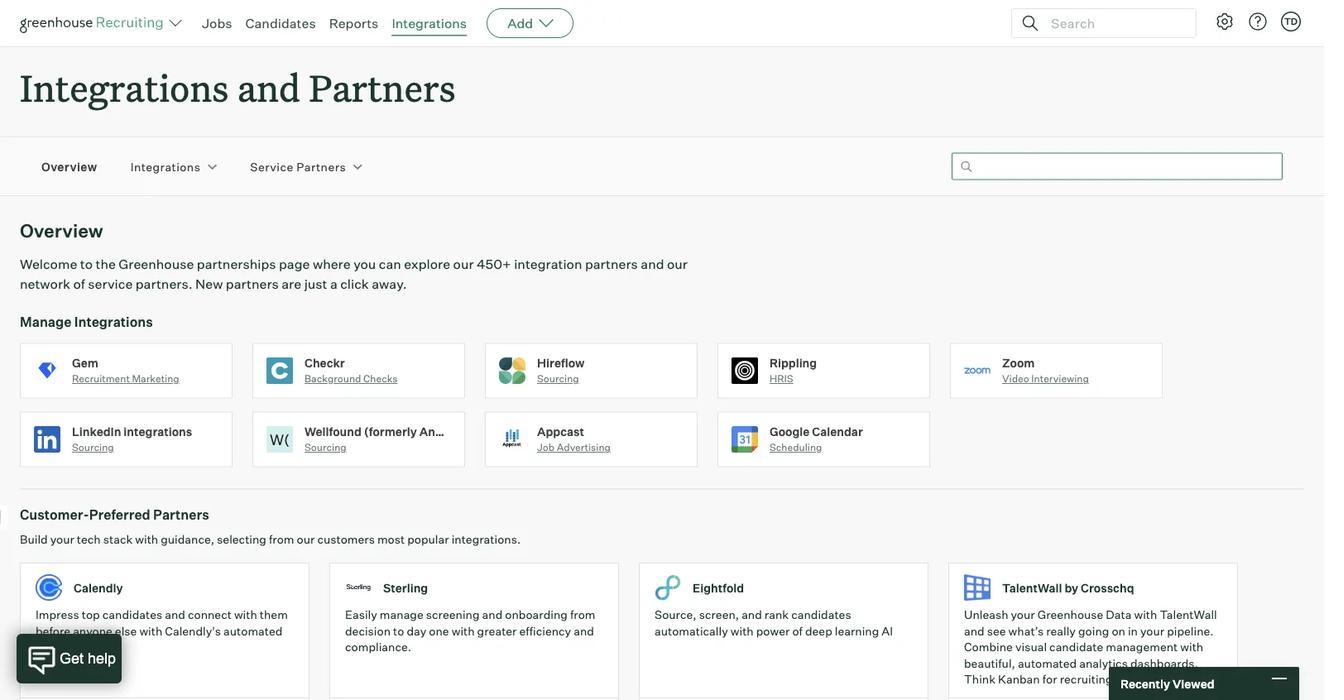 Task type: vqa. For each thing, say whether or not it's contained in the screenshot.


Task type: describe. For each thing, give the bounding box(es) containing it.
you
[[354, 256, 376, 272]]

manage
[[20, 313, 71, 330]]

wellfound
[[305, 424, 362, 439]]

from inside "easily manage screening and onboarding from decision to day one with greater efficiency and compliance."
[[570, 608, 595, 622]]

impress top candidates and connect with them before anyone else with calendly's automated scheduling.
[[36, 608, 288, 654]]

hris
[[770, 373, 793, 385]]

combine
[[964, 640, 1013, 654]]

with down pipeline.
[[1180, 640, 1203, 654]]

candidates
[[245, 15, 316, 31]]

dashboards.
[[1130, 656, 1198, 671]]

by
[[1065, 581, 1078, 595]]

greenhouse inside unleash your greenhouse data with talentwall and see what's really going on in your pipeline. combine visual candidate management with beautiful, automated analytics dashboards. think kanban for recruiting!
[[1038, 608, 1104, 622]]

add
[[507, 15, 533, 31]]

1 vertical spatial partners
[[296, 159, 346, 174]]

new
[[195, 276, 223, 292]]

rippling
[[770, 356, 817, 370]]

and inside unleash your greenhouse data with talentwall and see what's really going on in your pipeline. combine visual candidate management with beautiful, automated analytics dashboards. think kanban for recruiting!
[[964, 624, 985, 638]]

automated inside impress top candidates and connect with them before anyone else with calendly's automated scheduling.
[[224, 624, 283, 638]]

compliance.
[[345, 640, 411, 654]]

td button
[[1281, 12, 1301, 31]]

on
[[1112, 624, 1125, 638]]

of inside "source, screen, and rank candidates automatically with power of deep learning ai"
[[792, 624, 803, 638]]

and inside impress top candidates and connect with them before anyone else with calendly's automated scheduling.
[[165, 608, 185, 622]]

unleash
[[964, 608, 1008, 622]]

reports
[[329, 15, 379, 31]]

calendly's
[[165, 624, 221, 638]]

scheduling
[[770, 441, 822, 454]]

linkedin
[[72, 424, 121, 439]]

manage
[[380, 608, 424, 622]]

automated inside unleash your greenhouse data with talentwall and see what's really going on in your pipeline. combine visual candidate management with beautiful, automated analytics dashboards. think kanban for recruiting!
[[1018, 656, 1077, 671]]

zoom
[[1002, 356, 1035, 370]]

your for unleash
[[1011, 608, 1035, 622]]

anyone
[[73, 624, 112, 638]]

service
[[250, 159, 294, 174]]

away.
[[372, 276, 407, 292]]

recently
[[1121, 676, 1170, 691]]

power
[[756, 624, 790, 638]]

sourcing inside linkedin integrations sourcing
[[72, 441, 114, 454]]

0 vertical spatial partners
[[585, 256, 638, 272]]

recently viewed
[[1121, 676, 1215, 691]]

hireflow
[[537, 356, 585, 370]]

2 horizontal spatial our
[[667, 256, 688, 272]]

Search text field
[[1047, 11, 1181, 35]]

partners for integrations and partners
[[309, 63, 456, 112]]

analytics
[[1079, 656, 1128, 671]]

guidance,
[[161, 532, 214, 547]]

preferred
[[89, 507, 150, 523]]

easily manage screening and onboarding from decision to day one with greater efficiency and compliance.
[[345, 608, 595, 654]]

what's
[[1009, 624, 1044, 638]]

hireflow sourcing
[[537, 356, 585, 385]]

automatically
[[655, 624, 728, 638]]

0 vertical spatial integrations link
[[392, 15, 467, 31]]

else
[[115, 624, 137, 638]]

with left them
[[234, 608, 257, 622]]

welcome to the greenhouse partnerships page where you can explore our 450+ integration partners and our network of service partners. new partners are just a click away.
[[20, 256, 688, 292]]

calendar
[[812, 424, 863, 439]]

easily
[[345, 608, 377, 622]]

integrations and partners
[[20, 63, 456, 112]]

google
[[770, 424, 810, 439]]

2 vertical spatial your
[[1140, 624, 1165, 638]]

and inside welcome to the greenhouse partnerships page where you can explore our 450+ integration partners and our network of service partners. new partners are just a click away.
[[641, 256, 664, 272]]

partners for customer-preferred partners
[[153, 507, 209, 523]]

service partners
[[250, 159, 346, 174]]

integration
[[514, 256, 582, 272]]

your for build
[[50, 532, 74, 547]]

with up in
[[1134, 608, 1157, 622]]

top
[[82, 608, 100, 622]]

450+
[[477, 256, 511, 272]]

a
[[330, 276, 337, 292]]

zoom video interviewing
[[1002, 356, 1089, 385]]

tech
[[77, 532, 101, 547]]

learning
[[835, 624, 879, 638]]

integrations.
[[452, 532, 521, 547]]

wellfound (formerly angellist talent) sourcing
[[305, 424, 517, 454]]

impress
[[36, 608, 79, 622]]

popular
[[407, 532, 449, 547]]

page
[[279, 256, 310, 272]]

customer-preferred partners
[[20, 507, 209, 523]]

are
[[282, 276, 301, 292]]

stack
[[103, 532, 133, 547]]

gem
[[72, 356, 98, 370]]

recruitment
[[72, 373, 130, 385]]

rank
[[765, 608, 789, 622]]

them
[[260, 608, 288, 622]]

0 vertical spatial from
[[269, 532, 294, 547]]

(formerly
[[364, 424, 417, 439]]

build
[[20, 532, 48, 547]]

integrations
[[124, 424, 192, 439]]

job
[[537, 441, 555, 454]]

welcome
[[20, 256, 77, 272]]



Task type: locate. For each thing, give the bounding box(es) containing it.
0 vertical spatial greenhouse
[[119, 256, 194, 272]]

screen,
[[699, 608, 739, 622]]

1 horizontal spatial integrations link
[[392, 15, 467, 31]]

where
[[313, 256, 351, 272]]

unleash your greenhouse data with talentwall and see what's really going on in your pipeline. combine visual candidate management with beautiful, automated analytics dashboards. think kanban for recruiting!
[[964, 608, 1217, 687]]

1 horizontal spatial greenhouse
[[1038, 608, 1104, 622]]

of left service on the top of page
[[73, 276, 85, 292]]

and inside "source, screen, and rank candidates automatically with power of deep learning ai"
[[742, 608, 762, 622]]

explore
[[404, 256, 450, 272]]

sterling
[[383, 581, 428, 595]]

one
[[429, 624, 449, 638]]

before
[[36, 624, 70, 638]]

your
[[50, 532, 74, 547], [1011, 608, 1035, 622], [1140, 624, 1165, 638]]

checkr background checks
[[305, 356, 398, 385]]

0 horizontal spatial sourcing
[[72, 441, 114, 454]]

2 horizontal spatial sourcing
[[537, 373, 579, 385]]

0 horizontal spatial talentwall
[[1002, 581, 1062, 595]]

of left deep
[[792, 624, 803, 638]]

2 candidates from the left
[[791, 608, 851, 622]]

source, screen, and rank candidates automatically with power of deep learning ai
[[655, 608, 893, 638]]

candidates up deep
[[791, 608, 851, 622]]

checks
[[363, 373, 398, 385]]

1 horizontal spatial of
[[792, 624, 803, 638]]

manage integrations
[[20, 313, 153, 330]]

greenhouse inside welcome to the greenhouse partnerships page where you can explore our 450+ integration partners and our network of service partners. new partners are just a click away.
[[119, 256, 194, 272]]

with inside "source, screen, and rank candidates automatically with power of deep learning ai"
[[731, 624, 754, 638]]

1 horizontal spatial sourcing
[[305, 441, 347, 454]]

1 vertical spatial overview
[[20, 219, 103, 242]]

0 horizontal spatial to
[[80, 256, 93, 272]]

source,
[[655, 608, 697, 622]]

1 horizontal spatial partners
[[585, 256, 638, 272]]

0 vertical spatial automated
[[224, 624, 283, 638]]

0 horizontal spatial greenhouse
[[119, 256, 194, 272]]

td
[[1284, 16, 1298, 27]]

partners down reports
[[309, 63, 456, 112]]

0 horizontal spatial candidates
[[102, 608, 162, 622]]

visual
[[1015, 640, 1047, 654]]

deep
[[805, 624, 832, 638]]

viewed
[[1173, 676, 1215, 691]]

w(
[[270, 430, 290, 449]]

1 horizontal spatial automated
[[1018, 656, 1077, 671]]

with inside "easily manage screening and onboarding from decision to day one with greater efficiency and compliance."
[[452, 624, 475, 638]]

greenhouse up partners.
[[119, 256, 194, 272]]

reports link
[[329, 15, 379, 31]]

0 vertical spatial of
[[73, 276, 85, 292]]

sourcing down hireflow on the bottom left of the page
[[537, 373, 579, 385]]

0 horizontal spatial integrations link
[[130, 158, 201, 175]]

0 horizontal spatial of
[[73, 276, 85, 292]]

jobs
[[202, 15, 232, 31]]

0 horizontal spatial partners
[[226, 276, 279, 292]]

1 vertical spatial of
[[792, 624, 803, 638]]

sourcing inside hireflow sourcing
[[537, 373, 579, 385]]

data
[[1106, 608, 1132, 622]]

to inside "easily manage screening and onboarding from decision to day one with greater efficiency and compliance."
[[393, 624, 404, 638]]

pipeline.
[[1167, 624, 1214, 638]]

kanban
[[998, 672, 1040, 687]]

in
[[1128, 624, 1138, 638]]

greenhouse up really
[[1038, 608, 1104, 622]]

partners
[[585, 256, 638, 272], [226, 276, 279, 292]]

integrations link
[[392, 15, 467, 31], [130, 158, 201, 175]]

can
[[379, 256, 401, 272]]

customers
[[317, 532, 375, 547]]

talent)
[[476, 424, 517, 439]]

from right selecting
[[269, 532, 294, 547]]

sourcing down linkedin
[[72, 441, 114, 454]]

beautiful,
[[964, 656, 1015, 671]]

candidates up "else"
[[102, 608, 162, 622]]

1 candidates from the left
[[102, 608, 162, 622]]

1 vertical spatial partners
[[226, 276, 279, 292]]

automated up for
[[1018, 656, 1077, 671]]

screening
[[426, 608, 480, 622]]

1 horizontal spatial candidates
[[791, 608, 851, 622]]

talentwall up pipeline.
[[1160, 608, 1217, 622]]

google calendar scheduling
[[770, 424, 863, 454]]

advertising
[[557, 441, 611, 454]]

partners right service
[[296, 159, 346, 174]]

partners right integration in the left of the page
[[585, 256, 638, 272]]

None text field
[[952, 153, 1283, 180]]

1 vertical spatial automated
[[1018, 656, 1077, 671]]

0 horizontal spatial from
[[269, 532, 294, 547]]

1 vertical spatial to
[[393, 624, 404, 638]]

to down manage on the left of the page
[[393, 624, 404, 638]]

1 horizontal spatial our
[[453, 256, 474, 272]]

with down screen,
[[731, 624, 754, 638]]

selecting
[[217, 532, 266, 547]]

0 vertical spatial your
[[50, 532, 74, 547]]

background
[[305, 373, 361, 385]]

candidates inside "source, screen, and rank candidates automatically with power of deep learning ai"
[[791, 608, 851, 622]]

sourcing inside wellfound (formerly angellist talent) sourcing
[[305, 441, 347, 454]]

0 vertical spatial to
[[80, 256, 93, 272]]

talentwall inside unleash your greenhouse data with talentwall and see what's really going on in your pipeline. combine visual candidate management with beautiful, automated analytics dashboards. think kanban for recruiting!
[[1160, 608, 1217, 622]]

overview
[[41, 159, 97, 174], [20, 219, 103, 242]]

partners down partnerships at left
[[226, 276, 279, 292]]

service
[[88, 276, 133, 292]]

with right "else"
[[139, 624, 162, 638]]

calendly
[[74, 581, 123, 595]]

overview link
[[41, 158, 97, 175]]

2 horizontal spatial your
[[1140, 624, 1165, 638]]

with down the screening
[[452, 624, 475, 638]]

marketing
[[132, 373, 179, 385]]

ai
[[882, 624, 893, 638]]

greenhouse
[[119, 256, 194, 272], [1038, 608, 1104, 622]]

eightfold
[[693, 581, 744, 595]]

scheduling.
[[36, 640, 99, 654]]

partners up the guidance,
[[153, 507, 209, 523]]

add button
[[487, 8, 574, 38]]

1 vertical spatial from
[[570, 608, 595, 622]]

from up efficiency on the bottom of the page
[[570, 608, 595, 622]]

day
[[407, 624, 426, 638]]

management
[[1106, 640, 1178, 654]]

think
[[964, 672, 996, 687]]

with right 'stack' on the bottom of the page
[[135, 532, 158, 547]]

0 vertical spatial overview
[[41, 159, 97, 174]]

0 horizontal spatial automated
[[224, 624, 283, 638]]

1 horizontal spatial from
[[570, 608, 595, 622]]

your up what's
[[1011, 608, 1035, 622]]

1 horizontal spatial talentwall
[[1160, 608, 1217, 622]]

1 horizontal spatial your
[[1011, 608, 1035, 622]]

partnerships
[[197, 256, 276, 272]]

partners
[[309, 63, 456, 112], [296, 159, 346, 174], [153, 507, 209, 523]]

your down customer-
[[50, 532, 74, 547]]

0 vertical spatial talentwall
[[1002, 581, 1062, 595]]

1 vertical spatial your
[[1011, 608, 1035, 622]]

angellist
[[419, 424, 474, 439]]

linkedin integrations sourcing
[[72, 424, 192, 454]]

with
[[135, 532, 158, 547], [234, 608, 257, 622], [1134, 608, 1157, 622], [139, 624, 162, 638], [452, 624, 475, 638], [731, 624, 754, 638], [1180, 640, 1203, 654]]

efficiency
[[519, 624, 571, 638]]

talentwall left by
[[1002, 581, 1062, 595]]

decision
[[345, 624, 391, 638]]

1 vertical spatial greenhouse
[[1038, 608, 1104, 622]]

of inside welcome to the greenhouse partnerships page where you can explore our 450+ integration partners and our network of service partners. new partners are just a click away.
[[73, 276, 85, 292]]

0 horizontal spatial your
[[50, 532, 74, 547]]

to left the
[[80, 256, 93, 272]]

video
[[1002, 373, 1029, 385]]

most
[[377, 532, 405, 547]]

greenhouse recruiting image
[[20, 13, 169, 33]]

candidate
[[1050, 640, 1103, 654]]

talentwall by crosschq
[[1002, 581, 1134, 595]]

build your tech stack with guidance, selecting from our customers most popular integrations.
[[20, 532, 521, 547]]

onboarding
[[505, 608, 568, 622]]

configure image
[[1215, 12, 1235, 31]]

interviewing
[[1031, 373, 1089, 385]]

appcast
[[537, 424, 584, 439]]

1 horizontal spatial to
[[393, 624, 404, 638]]

candidates inside impress top candidates and connect with them before anyone else with calendly's automated scheduling.
[[102, 608, 162, 622]]

0 vertical spatial partners
[[309, 63, 456, 112]]

just
[[304, 276, 327, 292]]

gem recruitment marketing
[[72, 356, 179, 385]]

candidates
[[102, 608, 162, 622], [791, 608, 851, 622]]

2 vertical spatial partners
[[153, 507, 209, 523]]

your up management at the bottom of page
[[1140, 624, 1165, 638]]

of
[[73, 276, 85, 292], [792, 624, 803, 638]]

sourcing down wellfound
[[305, 441, 347, 454]]

to inside welcome to the greenhouse partnerships page where you can explore our 450+ integration partners and our network of service partners. new partners are just a click away.
[[80, 256, 93, 272]]

automated down them
[[224, 624, 283, 638]]

jobs link
[[202, 15, 232, 31]]

0 horizontal spatial our
[[297, 532, 315, 547]]

1 vertical spatial talentwall
[[1160, 608, 1217, 622]]

1 vertical spatial integrations link
[[130, 158, 201, 175]]

greater
[[477, 624, 517, 638]]



